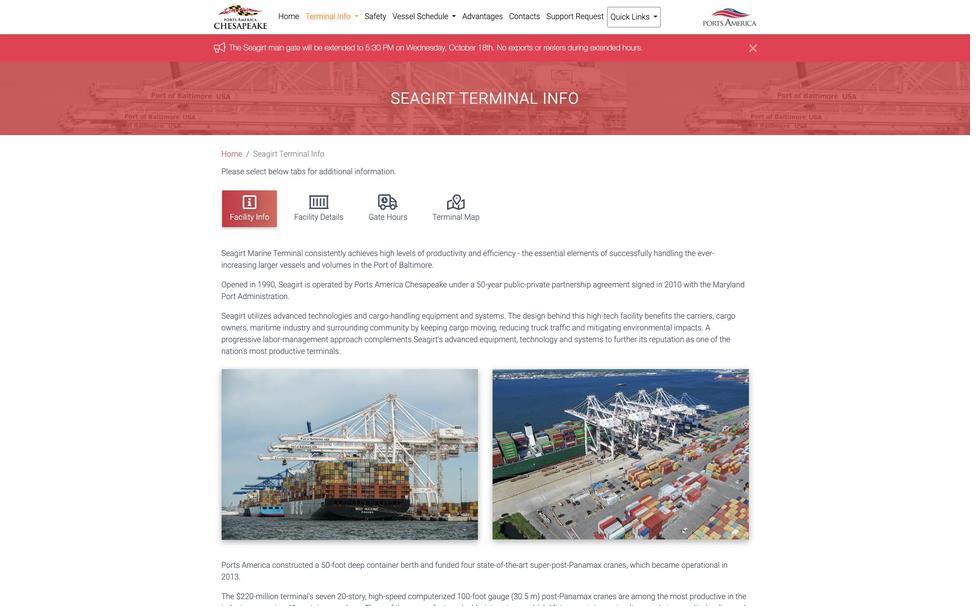 Task type: vqa. For each thing, say whether or not it's contained in the screenshot.
'name' corresponding to Full name
no



Task type: locate. For each thing, give the bounding box(es) containing it.
utilizes
[[248, 311, 272, 321]]

home link up 'please'
[[222, 150, 242, 159]]

to down mitigating
[[606, 335, 613, 344]]

1 vertical spatial to
[[606, 335, 613, 344]]

the seagirt main gate will be extended to 5:30 pm on wednesday, october 18th.  no exports or reefers during extended hours.
[[229, 43, 644, 52]]

larger
[[259, 260, 278, 270]]

1 vertical spatial port
[[222, 292, 236, 301]]

america up $220-
[[242, 561, 270, 570]]

terminal inside seagirt marine terminal consistently achieves high levels of productivity and efficiency - the essential elements of successfully handling the ever- increasing larger vessels and volumes in the port of baltimore.
[[273, 249, 303, 258]]

by right "operated"
[[345, 280, 353, 289]]

advanced down moving,
[[445, 335, 478, 344]]

cargo right carriers,
[[717, 311, 736, 321]]

0 horizontal spatial containers
[[298, 604, 334, 606]]

the inside the seagirt main gate will be extended to 5:30 pm on wednesday, october 18th.  no exports or reefers during extended hours. alert
[[229, 43, 242, 52]]

home up gate
[[279, 12, 299, 21]]

the up "industry,"
[[222, 592, 235, 601]]

speed
[[386, 592, 406, 601]]

1 horizontal spatial home link
[[275, 7, 303, 26]]

links
[[632, 12, 650, 22]]

1 vertical spatial post-
[[542, 592, 560, 601]]

facility info
[[230, 212, 269, 222]]

technologies
[[309, 311, 352, 321]]

facility for facility details
[[295, 212, 319, 222]]

2 seagirt terminal image from the left
[[493, 369, 749, 540]]

post- inside the $220-million terminal's seven 20-story, high-speed computerized 100-foot gauge (30.5 m) post-panamax cranes are among the most productive in the industry, averaging 40 containers an hour. three of the cranes feature dual-hoist systems, which lift two containers simultaneously to expedite loading an
[[542, 592, 560, 601]]

0 horizontal spatial high-
[[369, 592, 386, 601]]

by up seagirt's on the left of page
[[411, 323, 419, 332]]

1 horizontal spatial containers
[[575, 604, 611, 606]]

0 horizontal spatial productive
[[269, 346, 305, 356]]

0 vertical spatial post-
[[552, 561, 570, 570]]

1 horizontal spatial seagirt terminal info
[[391, 89, 580, 108]]

story,
[[349, 592, 367, 601]]

of inside the seagirt utilizes advanced technologies and cargo-handling equipment and systems. the design behind this high-tech facility benefits the carriers, cargo owners, maritime industry and surrounding community by keeping cargo moving, reducing truck traffic and mitigating environmental impacts.  a progressive labor-management approach complements seagirt's advanced equipment, technology and systems to further its reputation as one of the nation's most productive terminals.
[[711, 335, 718, 344]]

hoist
[[476, 604, 493, 606]]

1 vertical spatial productive
[[690, 592, 726, 601]]

benefits
[[645, 311, 673, 321]]

0 vertical spatial high-
[[587, 311, 604, 321]]

in down 'achieves'
[[353, 260, 359, 270]]

productive inside the seagirt utilizes advanced technologies and cargo-handling equipment and systems. the design behind this high-tech facility benefits the carriers, cargo owners, maritime industry and surrounding community by keeping cargo moving, reducing truck traffic and mitigating environmental impacts.  a progressive labor-management approach complements seagirt's advanced equipment, technology and systems to further its reputation as one of the nation's most productive terminals.
[[269, 346, 305, 356]]

hours
[[387, 212, 408, 222]]

ports up 2013.
[[222, 561, 240, 570]]

cranes
[[594, 592, 617, 601], [408, 604, 431, 606]]

america
[[375, 280, 404, 289], [242, 561, 270, 570]]

18th.
[[478, 43, 495, 52]]

high
[[380, 249, 395, 258]]

0 vertical spatial productive
[[269, 346, 305, 356]]

productive up loading
[[690, 592, 726, 601]]

1 vertical spatial the
[[508, 311, 521, 321]]

tab list
[[218, 186, 757, 232]]

by inside opened in 1990, seagirt is operated by ports america chesapeake under a 50-year public-private partnership agreement signed in 2010 with the maryland port administration.
[[345, 280, 353, 289]]

post- right art
[[552, 561, 570, 570]]

gate
[[286, 43, 301, 52]]

america inside opened in 1990, seagirt is operated by ports america chesapeake under a 50-year public-private partnership agreement signed in 2010 with the maryland port administration.
[[375, 280, 404, 289]]

equipment,
[[480, 335, 518, 344]]

to left 5:30
[[357, 43, 364, 52]]

50- right under
[[477, 280, 488, 289]]

0 vertical spatial the
[[229, 43, 242, 52]]

high- inside the seagirt utilizes advanced technologies and cargo-handling equipment and systems. the design behind this high-tech facility benefits the carriers, cargo owners, maritime industry and surrounding community by keeping cargo moving, reducing truck traffic and mitigating environmental impacts.  a progressive labor-management approach complements seagirt's advanced equipment, technology and systems to further its reputation as one of the nation's most productive terminals.
[[587, 311, 604, 321]]

0 vertical spatial a
[[471, 280, 475, 289]]

simultaneously
[[613, 604, 665, 606]]

1 vertical spatial most
[[671, 592, 688, 601]]

foot left deep
[[332, 561, 346, 570]]

the left main
[[229, 43, 242, 52]]

1 horizontal spatial 50-
[[477, 280, 488, 289]]

the up reducing
[[508, 311, 521, 321]]

facility left details
[[295, 212, 319, 222]]

0 vertical spatial advanced
[[274, 311, 307, 321]]

2 containers from the left
[[575, 604, 611, 606]]

extended right be
[[325, 43, 355, 52]]

seagirt terminal image
[[222, 369, 478, 540], [493, 369, 749, 540]]

1 facility from the left
[[230, 212, 254, 222]]

panamax
[[570, 561, 602, 570], [560, 592, 592, 601]]

schedule
[[417, 12, 449, 21]]

1 horizontal spatial cargo
[[717, 311, 736, 321]]

0 horizontal spatial 50-
[[321, 561, 332, 570]]

ports down 'achieves'
[[355, 280, 373, 289]]

seagirt terminal info
[[391, 89, 580, 108], [253, 150, 325, 159]]

support request link
[[544, 7, 607, 26]]

million
[[256, 592, 279, 601]]

0 vertical spatial by
[[345, 280, 353, 289]]

0 vertical spatial america
[[375, 280, 404, 289]]

1 horizontal spatial by
[[411, 323, 419, 332]]

bullhorn image
[[214, 42, 229, 53]]

behind
[[548, 311, 571, 321]]

1 horizontal spatial to
[[606, 335, 613, 344]]

1 vertical spatial home link
[[222, 150, 242, 159]]

safety link
[[362, 7, 390, 26]]

gate hours link
[[361, 190, 416, 227]]

and right berth
[[421, 561, 434, 570]]

a
[[471, 280, 475, 289], [315, 561, 320, 570]]

in inside the $220-million terminal's seven 20-story, high-speed computerized 100-foot gauge (30.5 m) post-panamax cranes are among the most productive in the industry, averaging 40 containers an hour. three of the cranes feature dual-hoist systems, which lift two containers simultaneously to expedite loading an
[[728, 592, 734, 601]]

handling up 2010
[[654, 249, 684, 258]]

1 horizontal spatial ports
[[355, 280, 373, 289]]

quick links
[[611, 12, 652, 22]]

1 horizontal spatial productive
[[690, 592, 726, 601]]

is
[[305, 280, 311, 289]]

handling inside seagirt marine terminal consistently achieves high levels of productivity and efficiency - the essential elements of successfully handling the ever- increasing larger vessels and volumes in the port of baltimore.
[[654, 249, 684, 258]]

additional
[[319, 167, 353, 176]]

1 horizontal spatial a
[[471, 280, 475, 289]]

port down opened
[[222, 292, 236, 301]]

advantages link
[[460, 7, 506, 26]]

in up loading
[[728, 592, 734, 601]]

containers
[[298, 604, 334, 606], [575, 604, 611, 606]]

containers right two on the bottom of the page
[[575, 604, 611, 606]]

0 horizontal spatial most
[[250, 346, 267, 356]]

to inside the seagirt utilizes advanced technologies and cargo-handling equipment and systems. the design behind this high-tech facility benefits the carriers, cargo owners, maritime industry and surrounding community by keeping cargo moving, reducing truck traffic and mitigating environmental impacts.  a progressive labor-management approach complements seagirt's advanced equipment, technology and systems to further its reputation as one of the nation's most productive terminals.
[[606, 335, 613, 344]]

cranes down computerized
[[408, 604, 431, 606]]

lift
[[550, 604, 558, 606]]

1 vertical spatial foot
[[473, 592, 487, 601]]

0 vertical spatial most
[[250, 346, 267, 356]]

panamax left 'cranes,'
[[570, 561, 602, 570]]

1 horizontal spatial high-
[[587, 311, 604, 321]]

handling up community
[[391, 311, 420, 321]]

0 vertical spatial port
[[374, 260, 389, 270]]

high- up three
[[369, 592, 386, 601]]

1 horizontal spatial most
[[671, 592, 688, 601]]

handling
[[654, 249, 684, 258], [391, 311, 420, 321]]

1 vertical spatial america
[[242, 561, 270, 570]]

pm
[[383, 43, 394, 52]]

containers down seven
[[298, 604, 334, 606]]

0 horizontal spatial handling
[[391, 311, 420, 321]]

terminal info link
[[303, 7, 362, 26]]

which right 'cranes,'
[[630, 561, 651, 570]]

select
[[246, 167, 267, 176]]

of down speed
[[387, 604, 394, 606]]

to inside alert
[[357, 43, 364, 52]]

achieves
[[348, 249, 378, 258]]

terminals.
[[307, 346, 341, 356]]

1 horizontal spatial extended
[[591, 43, 621, 52]]

0 horizontal spatial extended
[[325, 43, 355, 52]]

loading
[[707, 604, 732, 606]]

which
[[630, 561, 651, 570], [528, 604, 548, 606]]

1 vertical spatial by
[[411, 323, 419, 332]]

cargo-
[[369, 311, 391, 321]]

foot up hoist
[[473, 592, 487, 601]]

50- left deep
[[321, 561, 332, 570]]

cranes left 'are'
[[594, 592, 617, 601]]

foot
[[332, 561, 346, 570], [473, 592, 487, 601]]

gauge
[[488, 592, 510, 601]]

1 vertical spatial cargo
[[450, 323, 469, 332]]

2 vertical spatial the
[[222, 592, 235, 601]]

0 horizontal spatial ports
[[222, 561, 240, 570]]

port down high on the top
[[374, 260, 389, 270]]

facility up the marine
[[230, 212, 254, 222]]

foot inside ports america constructed a 50-foot deep container berth and funded four state-of-the-art super-post-panamax cranes, which became operational in 2013.
[[332, 561, 346, 570]]

extended right during
[[591, 43, 621, 52]]

with
[[684, 280, 699, 289]]

in right the operational
[[722, 561, 728, 570]]

productive down labor-
[[269, 346, 305, 356]]

0 horizontal spatial port
[[222, 292, 236, 301]]

0 horizontal spatial cranes
[[408, 604, 431, 606]]

became
[[653, 561, 680, 570]]

1 horizontal spatial america
[[375, 280, 404, 289]]

0 vertical spatial cranes
[[594, 592, 617, 601]]

1 horizontal spatial foot
[[473, 592, 487, 601]]

america down high on the top
[[375, 280, 404, 289]]

industry,
[[222, 604, 250, 606]]

1 vertical spatial a
[[315, 561, 320, 570]]

most up expedite
[[671, 592, 688, 601]]

state-
[[477, 561, 497, 570]]

1 horizontal spatial advanced
[[445, 335, 478, 344]]

1 vertical spatial high-
[[369, 592, 386, 601]]

0 vertical spatial panamax
[[570, 561, 602, 570]]

of right one
[[711, 335, 718, 344]]

ports inside opened in 1990, seagirt is operated by ports america chesapeake under a 50-year public-private partnership agreement signed in 2010 with the maryland port administration.
[[355, 280, 373, 289]]

2 horizontal spatial to
[[667, 604, 674, 606]]

home link up gate
[[275, 7, 303, 26]]

1 horizontal spatial handling
[[654, 249, 684, 258]]

0 vertical spatial to
[[357, 43, 364, 52]]

the
[[229, 43, 242, 52], [508, 311, 521, 321], [222, 592, 235, 601]]

0 vertical spatial foot
[[332, 561, 346, 570]]

1 vertical spatial handling
[[391, 311, 420, 321]]

computerized
[[408, 592, 456, 601]]

0 horizontal spatial cargo
[[450, 323, 469, 332]]

1 vertical spatial panamax
[[560, 592, 592, 601]]

100-
[[457, 592, 473, 601]]

among
[[632, 592, 656, 601]]

0 vertical spatial ports
[[355, 280, 373, 289]]

0 horizontal spatial seagirt terminal image
[[222, 369, 478, 540]]

most down labor-
[[250, 346, 267, 356]]

maritime
[[250, 323, 281, 332]]

2 facility from the left
[[295, 212, 319, 222]]

year
[[488, 280, 502, 289]]

the for computerized
[[222, 592, 235, 601]]

1 horizontal spatial seagirt terminal image
[[493, 369, 749, 540]]

productivity
[[427, 249, 467, 258]]

high- up mitigating
[[587, 311, 604, 321]]

foot inside the $220-million terminal's seven 20-story, high-speed computerized 100-foot gauge (30.5 m) post-panamax cranes are among the most productive in the industry, averaging 40 containers an hour. three of the cranes feature dual-hoist systems, which lift two containers simultaneously to expedite loading an
[[473, 592, 487, 601]]

1 vertical spatial ports
[[222, 561, 240, 570]]

of up baltimore.
[[418, 249, 425, 258]]

tab list containing facility info
[[218, 186, 757, 232]]

reputation
[[650, 335, 685, 344]]

panamax up two on the bottom of the page
[[560, 592, 592, 601]]

safety
[[365, 12, 387, 21]]

home
[[279, 12, 299, 21], [222, 150, 242, 159]]

1 horizontal spatial facility
[[295, 212, 319, 222]]

50- inside ports america constructed a 50-foot deep container berth and funded four state-of-the-art super-post-panamax cranes, which became operational in 2013.
[[321, 561, 332, 570]]

in left 2010
[[657, 280, 663, 289]]

40
[[287, 604, 296, 606]]

tab panel containing seagirt marine terminal consistently achieves high levels of productivity and efficiency - the essential elements of successfully handling the ever- increasing larger vessels and volumes in the port of baltimore.
[[214, 248, 757, 606]]

a right under
[[471, 280, 475, 289]]

1 vertical spatial home
[[222, 150, 242, 159]]

extended
[[325, 43, 355, 52], [591, 43, 621, 52]]

vessels
[[280, 260, 306, 270]]

0 vertical spatial handling
[[654, 249, 684, 258]]

0 horizontal spatial home
[[222, 150, 242, 159]]

(30.5
[[512, 592, 529, 601]]

cargo down equipment
[[450, 323, 469, 332]]

cargo
[[717, 311, 736, 321], [450, 323, 469, 332]]

0 vertical spatial which
[[630, 561, 651, 570]]

community
[[370, 323, 409, 332]]

tab panel
[[214, 248, 757, 606]]

2 extended from the left
[[591, 43, 621, 52]]

1 horizontal spatial home
[[279, 12, 299, 21]]

0 horizontal spatial america
[[242, 561, 270, 570]]

0 horizontal spatial to
[[357, 43, 364, 52]]

by inside the seagirt utilizes advanced technologies and cargo-handling equipment and systems. the design behind this high-tech facility benefits the carriers, cargo owners, maritime industry and surrounding community by keeping cargo moving, reducing truck traffic and mitigating environmental impacts.  a progressive labor-management approach complements seagirt's advanced equipment, technology and systems to further its reputation as one of the nation's most productive terminals.
[[411, 323, 419, 332]]

1990,
[[258, 280, 277, 289]]

gate
[[369, 212, 385, 222]]

averaging
[[252, 604, 286, 606]]

support request
[[547, 12, 604, 21]]

by
[[345, 280, 353, 289], [411, 323, 419, 332]]

chesapeake
[[405, 280, 447, 289]]

1 vertical spatial 50-
[[321, 561, 332, 570]]

which down the m)
[[528, 604, 548, 606]]

1 horizontal spatial port
[[374, 260, 389, 270]]

to left expedite
[[667, 604, 674, 606]]

panamax inside ports america constructed a 50-foot deep container berth and funded four state-of-the-art super-post-panamax cranes, which became operational in 2013.
[[570, 561, 602, 570]]

1 horizontal spatial which
[[630, 561, 651, 570]]

0 vertical spatial cargo
[[717, 311, 736, 321]]

further
[[615, 335, 638, 344]]

0 horizontal spatial seagirt terminal info
[[253, 150, 325, 159]]

1 vertical spatial which
[[528, 604, 548, 606]]

berth
[[401, 561, 419, 570]]

high- inside the $220-million terminal's seven 20-story, high-speed computerized 100-foot gauge (30.5 m) post-panamax cranes are among the most productive in the industry, averaging 40 containers an hour. three of the cranes feature dual-hoist systems, which lift two containers simultaneously to expedite loading an
[[369, 592, 386, 601]]

0 vertical spatial home
[[279, 12, 299, 21]]

funded
[[436, 561, 460, 570]]

2 vertical spatial to
[[667, 604, 674, 606]]

most
[[250, 346, 267, 356], [671, 592, 688, 601]]

0 horizontal spatial foot
[[332, 561, 346, 570]]

october
[[449, 43, 476, 52]]

the inside the $220-million terminal's seven 20-story, high-speed computerized 100-foot gauge (30.5 m) post-panamax cranes are among the most productive in the industry, averaging 40 containers an hour. three of the cranes feature dual-hoist systems, which lift two containers simultaneously to expedite loading an
[[222, 592, 235, 601]]

a right "constructed" in the bottom of the page
[[315, 561, 320, 570]]

home for the topmost home link
[[279, 12, 299, 21]]

0 horizontal spatial a
[[315, 561, 320, 570]]

home up 'please'
[[222, 150, 242, 159]]

agreement
[[593, 280, 630, 289]]

advanced up industry
[[274, 311, 307, 321]]

ports
[[355, 280, 373, 289], [222, 561, 240, 570]]

0 horizontal spatial facility
[[230, 212, 254, 222]]

0 horizontal spatial by
[[345, 280, 353, 289]]

0 vertical spatial 50-
[[477, 280, 488, 289]]

post- up lift
[[542, 592, 560, 601]]

0 horizontal spatial which
[[528, 604, 548, 606]]



Task type: describe. For each thing, give the bounding box(es) containing it.
a inside ports america constructed a 50-foot deep container berth and funded four state-of-the-art super-post-panamax cranes, which became operational in 2013.
[[315, 561, 320, 570]]

seagirt inside alert
[[244, 43, 267, 52]]

approach
[[330, 335, 363, 344]]

facility details
[[295, 212, 344, 222]]

info inside tab list
[[256, 212, 269, 222]]

baltimore.
[[399, 260, 434, 270]]

the-
[[506, 561, 519, 570]]

impacts.
[[675, 323, 704, 332]]

ports america constructed a 50-foot deep container berth and funded four state-of-the-art super-post-panamax cranes, which became operational in 2013.
[[222, 561, 728, 582]]

two
[[560, 604, 573, 606]]

management
[[283, 335, 329, 344]]

1 containers from the left
[[298, 604, 334, 606]]

of down high on the top
[[390, 260, 397, 270]]

hour.
[[346, 604, 363, 606]]

super-
[[531, 561, 552, 570]]

and inside ports america constructed a 50-foot deep container berth and funded four state-of-the-art super-post-panamax cranes, which became operational in 2013.
[[421, 561, 434, 570]]

and up moving,
[[461, 311, 474, 321]]

opened
[[222, 280, 248, 289]]

1 seagirt terminal image from the left
[[222, 369, 478, 540]]

1 extended from the left
[[325, 43, 355, 52]]

three
[[365, 604, 385, 606]]

during
[[568, 43, 589, 52]]

or
[[535, 43, 542, 52]]

port inside seagirt marine terminal consistently achieves high levels of productivity and efficiency - the essential elements of successfully handling the ever- increasing larger vessels and volumes in the port of baltimore.
[[374, 260, 389, 270]]

exports
[[509, 43, 533, 52]]

seagirt marine terminal consistently achieves high levels of productivity and efficiency - the essential elements of successfully handling the ever- increasing larger vessels and volumes in the port of baltimore.
[[222, 249, 715, 270]]

seagirt's
[[414, 335, 443, 344]]

marine
[[248, 249, 272, 258]]

vessel
[[393, 12, 415, 21]]

$220-
[[236, 592, 256, 601]]

facility
[[621, 311, 643, 321]]

in left 1990,
[[250, 280, 256, 289]]

in inside ports america constructed a 50-foot deep container berth and funded four state-of-the-art super-post-panamax cranes, which became operational in 2013.
[[722, 561, 728, 570]]

systems,
[[495, 604, 526, 606]]

on
[[396, 43, 405, 52]]

the inside opened in 1990, seagirt is operated by ports america chesapeake under a 50-year public-private partnership agreement signed in 2010 with the maryland port administration.
[[701, 280, 711, 289]]

this
[[573, 311, 585, 321]]

1 vertical spatial seagirt terminal info
[[253, 150, 325, 159]]

please
[[222, 167, 244, 176]]

opened in 1990, seagirt is operated by ports america chesapeake under a 50-year public-private partnership agreement signed in 2010 with the maryland port administration.
[[222, 280, 745, 301]]

expedite
[[676, 604, 705, 606]]

a inside opened in 1990, seagirt is operated by ports america chesapeake under a 50-year public-private partnership agreement signed in 2010 with the maryland port administration.
[[471, 280, 475, 289]]

5:30
[[366, 43, 381, 52]]

1 horizontal spatial cranes
[[594, 592, 617, 601]]

below
[[269, 167, 289, 176]]

0 vertical spatial home link
[[275, 7, 303, 26]]

seagirt inside seagirt marine terminal consistently achieves high levels of productivity and efficiency - the essential elements of successfully handling the ever- increasing larger vessels and volumes in the port of baltimore.
[[222, 249, 246, 258]]

america inside ports america constructed a 50-foot deep container berth and funded four state-of-the-art super-post-panamax cranes, which became operational in 2013.
[[242, 561, 270, 570]]

essential
[[535, 249, 566, 258]]

the seagirt main gate will be extended to 5:30 pm on wednesday, october 18th.  no exports or reefers during extended hours. alert
[[0, 34, 971, 62]]

of right elements
[[601, 249, 608, 258]]

terminal map link
[[425, 190, 488, 227]]

one
[[697, 335, 709, 344]]

quick
[[611, 12, 630, 22]]

as
[[687, 335, 695, 344]]

art
[[519, 561, 529, 570]]

and down technologies
[[312, 323, 325, 332]]

reducing
[[500, 323, 530, 332]]

which inside ports america constructed a 50-foot deep container berth and funded four state-of-the-art super-post-panamax cranes, which became operational in 2013.
[[630, 561, 651, 570]]

facility details link
[[287, 190, 352, 227]]

0 vertical spatial seagirt terminal info
[[391, 89, 580, 108]]

the $220-million terminal's seven 20-story, high-speed computerized 100-foot gauge (30.5 m) post-panamax cranes are among the most productive in the industry, averaging 40 containers an hour. three of the cranes feature dual-hoist systems, which lift two containers simultaneously to expedite loading an
[[222, 592, 747, 606]]

gate hours
[[369, 212, 408, 222]]

and left efficiency
[[469, 249, 482, 258]]

complements
[[365, 335, 412, 344]]

environmental
[[624, 323, 673, 332]]

2010
[[665, 280, 682, 289]]

of-
[[497, 561, 506, 570]]

0 horizontal spatial home link
[[222, 150, 242, 159]]

in inside seagirt marine terminal consistently achieves high levels of productivity and efficiency - the essential elements of successfully handling the ever- increasing larger vessels and volumes in the port of baltimore.
[[353, 260, 359, 270]]

and down consistently
[[308, 260, 320, 270]]

progressive
[[222, 335, 261, 344]]

contacts
[[510, 12, 541, 21]]

which inside the $220-million terminal's seven 20-story, high-speed computerized 100-foot gauge (30.5 m) post-panamax cranes are among the most productive in the industry, averaging 40 containers an hour. three of the cranes feature dual-hoist systems, which lift two containers simultaneously to expedite loading an
[[528, 604, 548, 606]]

owners,
[[222, 323, 248, 332]]

administration.
[[238, 292, 290, 301]]

home for leftmost home link
[[222, 150, 242, 159]]

vessel schedule link
[[390, 7, 460, 26]]

traffic
[[551, 323, 571, 332]]

under
[[449, 280, 469, 289]]

50- inside opened in 1990, seagirt is operated by ports america chesapeake under a 50-year public-private partnership agreement signed in 2010 with the maryland port administration.
[[477, 280, 488, 289]]

productive inside the $220-million terminal's seven 20-story, high-speed computerized 100-foot gauge (30.5 m) post-panamax cranes are among the most productive in the industry, averaging 40 containers an hour. three of the cranes feature dual-hoist systems, which lift two containers simultaneously to expedite loading an
[[690, 592, 726, 601]]

seagirt inside opened in 1990, seagirt is operated by ports america chesapeake under a 50-year public-private partnership agreement signed in 2010 with the maryland port administration.
[[279, 280, 303, 289]]

ever-
[[698, 249, 715, 258]]

industry
[[283, 323, 311, 332]]

1 vertical spatial cranes
[[408, 604, 431, 606]]

and down traffic
[[560, 335, 573, 344]]

terminal info
[[306, 12, 353, 21]]

maryland
[[713, 280, 745, 289]]

systems.
[[475, 311, 506, 321]]

terminal map
[[433, 212, 480, 222]]

to inside the $220-million terminal's seven 20-story, high-speed computerized 100-foot gauge (30.5 m) post-panamax cranes are among the most productive in the industry, averaging 40 containers an hour. three of the cranes feature dual-hoist systems, which lift two containers simultaneously to expedite loading an
[[667, 604, 674, 606]]

and up surrounding
[[354, 311, 367, 321]]

are
[[619, 592, 630, 601]]

port inside opened in 1990, seagirt is operated by ports america chesapeake under a 50-year public-private partnership agreement signed in 2010 with the maryland port administration.
[[222, 292, 236, 301]]

equipment
[[422, 311, 459, 321]]

the for pm
[[229, 43, 242, 52]]

contacts link
[[506, 7, 544, 26]]

mitigating
[[587, 323, 622, 332]]

handling inside the seagirt utilizes advanced technologies and cargo-handling equipment and systems. the design behind this high-tech facility benefits the carriers, cargo owners, maritime industry and surrounding community by keeping cargo moving, reducing truck traffic and mitigating environmental impacts.  a progressive labor-management approach complements seagirt's advanced equipment, technology and systems to further its reputation as one of the nation's most productive terminals.
[[391, 311, 420, 321]]

dual-
[[459, 604, 476, 606]]

will
[[303, 43, 312, 52]]

the seagirt main gate will be extended to 5:30 pm on wednesday, october 18th.  no exports or reefers during extended hours. link
[[229, 43, 644, 52]]

panamax inside the $220-million terminal's seven 20-story, high-speed computerized 100-foot gauge (30.5 m) post-panamax cranes are among the most productive in the industry, averaging 40 containers an hour. three of the cranes feature dual-hoist systems, which lift two containers simultaneously to expedite loading an
[[560, 592, 592, 601]]

request
[[576, 12, 604, 21]]

most inside the seagirt utilizes advanced technologies and cargo-handling equipment and systems. the design behind this high-tech facility benefits the carriers, cargo owners, maritime industry and surrounding community by keeping cargo moving, reducing truck traffic and mitigating environmental impacts.  a progressive labor-management approach complements seagirt's advanced equipment, technology and systems to further its reputation as one of the nation's most productive terminals.
[[250, 346, 267, 356]]

main
[[269, 43, 284, 52]]

tech
[[604, 311, 619, 321]]

-
[[518, 249, 520, 258]]

ports inside ports america constructed a 50-foot deep container berth and funded four state-of-the-art super-post-panamax cranes, which became operational in 2013.
[[222, 561, 240, 570]]

0 horizontal spatial advanced
[[274, 311, 307, 321]]

operated
[[312, 280, 343, 289]]

of inside the $220-million terminal's seven 20-story, high-speed computerized 100-foot gauge (30.5 m) post-panamax cranes are among the most productive in the industry, averaging 40 containers an hour. three of the cranes feature dual-hoist systems, which lift two containers simultaneously to expedite loading an
[[387, 604, 394, 606]]

most inside the $220-million terminal's seven 20-story, high-speed computerized 100-foot gauge (30.5 m) post-panamax cranes are among the most productive in the industry, averaging 40 containers an hour. three of the cranes feature dual-hoist systems, which lift two containers simultaneously to expedite loading an
[[671, 592, 688, 601]]

please select below tabs for additional information.
[[222, 167, 396, 176]]

and down this
[[573, 323, 585, 332]]

1 vertical spatial advanced
[[445, 335, 478, 344]]

seagirt inside the seagirt utilizes advanced technologies and cargo-handling equipment and systems. the design behind this high-tech facility benefits the carriers, cargo owners, maritime industry and surrounding community by keeping cargo moving, reducing truck traffic and mitigating environmental impacts.  a progressive labor-management approach complements seagirt's advanced equipment, technology and systems to further its reputation as one of the nation's most productive terminals.
[[222, 311, 246, 321]]

the inside the seagirt utilizes advanced technologies and cargo-handling equipment and systems. the design behind this high-tech facility benefits the carriers, cargo owners, maritime industry and surrounding community by keeping cargo moving, reducing truck traffic and mitigating environmental impacts.  a progressive labor-management approach complements seagirt's advanced equipment, technology and systems to further its reputation as one of the nation's most productive terminals.
[[508, 311, 521, 321]]

facility for facility info
[[230, 212, 254, 222]]

quick links link
[[607, 7, 662, 27]]

close image
[[750, 42, 757, 54]]

post- inside ports america constructed a 50-foot deep container berth and funded four state-of-the-art super-post-panamax cranes, which became operational in 2013.
[[552, 561, 570, 570]]

terminal inside 'link'
[[433, 212, 463, 222]]

successfully
[[610, 249, 652, 258]]

map
[[465, 212, 480, 222]]

its
[[640, 335, 648, 344]]

2013.
[[222, 572, 241, 582]]



